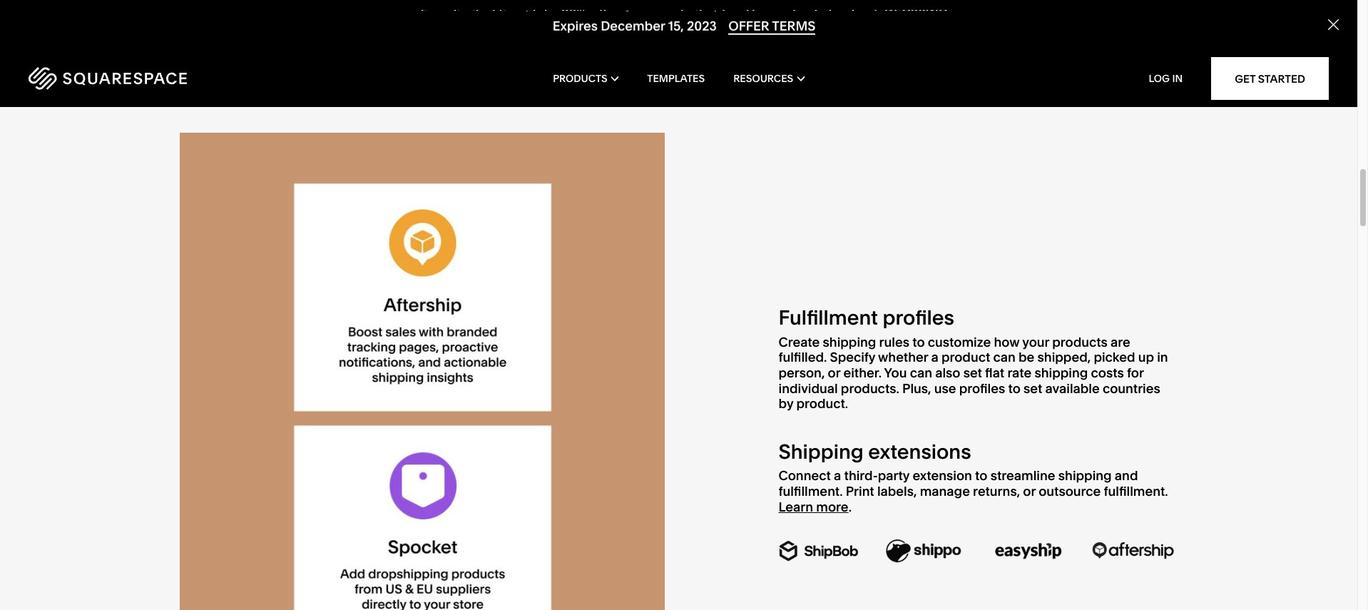 Task type: vqa. For each thing, say whether or not it's contained in the screenshot.
Business
no



Task type: locate. For each thing, give the bounding box(es) containing it.
rules
[[879, 334, 910, 350]]

and
[[1115, 468, 1138, 484]]

or right returns,
[[1023, 483, 1036, 499]]

fulfillment. right outsource
[[1104, 483, 1168, 499]]

or left either.
[[828, 365, 841, 381]]

rate
[[1008, 365, 1032, 381]]

0 horizontal spatial a
[[834, 468, 841, 484]]

picked
[[1094, 349, 1136, 366]]

use
[[934, 380, 956, 396]]

shipping down 'fulfillment'
[[823, 334, 876, 350]]

product.
[[797, 395, 848, 412]]

a left product
[[931, 349, 939, 366]]

1 vertical spatial profiles
[[959, 380, 1005, 396]]

set left the flat
[[964, 365, 982, 381]]

or
[[828, 365, 841, 381], [1023, 483, 1036, 499]]

2 vertical spatial shipping
[[1059, 468, 1112, 484]]

profiles
[[883, 305, 955, 330], [959, 380, 1005, 396]]

1 horizontal spatial fulfillment.
[[1104, 483, 1168, 499]]

to right "rules"
[[913, 334, 925, 350]]

customize
[[928, 334, 991, 350]]

offer terms
[[729, 17, 816, 34]]

1 horizontal spatial set
[[1024, 380, 1043, 396]]

0 horizontal spatial or
[[828, 365, 841, 381]]

a inside fulfillment profiles create shipping rules to customize how your products are fulfilled. specify whether a product can be shipped, picked up in person, or either. you can also set flat rate shipping costs for individual products. plus, use profiles to set available countries by product.
[[931, 349, 939, 366]]

terms
[[772, 17, 816, 34]]

products button
[[553, 50, 619, 107]]

print shipping label mobile ui image
[[693, 0, 1178, 74]]

returns,
[[973, 483, 1020, 499]]

products.
[[841, 380, 900, 396]]

1 horizontal spatial to
[[975, 468, 988, 484]]

also
[[936, 365, 961, 381]]

to
[[913, 334, 925, 350], [1008, 380, 1021, 396], [975, 468, 988, 484]]

set down be
[[1024, 380, 1043, 396]]

get started
[[1235, 72, 1306, 85]]

can left be
[[994, 349, 1016, 366]]

manage
[[920, 483, 970, 499]]

plus,
[[903, 380, 931, 396]]

a
[[931, 349, 939, 366], [834, 468, 841, 484]]

extension
[[913, 468, 972, 484]]

fulfillment.
[[779, 483, 843, 499], [1104, 483, 1168, 499]]

expires december 15, 2023
[[553, 17, 717, 34]]

how
[[994, 334, 1020, 350]]

print
[[846, 483, 875, 499]]

0 horizontal spatial fulfillment.
[[779, 483, 843, 499]]

fulfillment. down shipping
[[779, 483, 843, 499]]

2 horizontal spatial to
[[1008, 380, 1021, 396]]

december
[[601, 17, 665, 34]]

connect
[[779, 468, 831, 484]]

person,
[[779, 365, 825, 381]]

0 vertical spatial a
[[931, 349, 939, 366]]

individual
[[779, 380, 838, 396]]

resources button
[[734, 50, 805, 107]]

0 horizontal spatial set
[[964, 365, 982, 381]]

shipping
[[823, 334, 876, 350], [1035, 365, 1088, 381], [1059, 468, 1112, 484]]

templates
[[647, 72, 705, 85]]

offer terms link
[[729, 17, 816, 34]]

0 vertical spatial profiles
[[883, 305, 955, 330]]

1 horizontal spatial a
[[931, 349, 939, 366]]

0 horizontal spatial to
[[913, 334, 925, 350]]

whether
[[878, 349, 928, 366]]

2 vertical spatial to
[[975, 468, 988, 484]]

profiles down product
[[959, 380, 1005, 396]]

can
[[994, 349, 1016, 366], [910, 365, 933, 381]]

profiles up "rules"
[[883, 305, 955, 330]]

are
[[1111, 334, 1131, 350]]

resources
[[734, 72, 794, 85]]

0 vertical spatial to
[[913, 334, 925, 350]]

to right "extension"
[[975, 468, 988, 484]]

shipping extension logos image
[[779, 536, 1178, 566]]

0 vertical spatial or
[[828, 365, 841, 381]]

templates link
[[647, 50, 705, 107]]

costs
[[1091, 365, 1124, 381]]

1 horizontal spatial or
[[1023, 483, 1036, 499]]

to inside shipping extensions connect a third-party extension to streamline shipping and fulfillment. print labels, manage returns, or outsource fulfillment. learn more .
[[975, 468, 988, 484]]

learn
[[779, 498, 813, 515]]

outsource
[[1039, 483, 1101, 499]]

a left third-
[[834, 468, 841, 484]]

up
[[1139, 349, 1154, 366]]

set
[[964, 365, 982, 381], [1024, 380, 1043, 396]]

can right you
[[910, 365, 933, 381]]

products
[[1053, 334, 1108, 350]]

1 vertical spatial a
[[834, 468, 841, 484]]

1 vertical spatial to
[[1008, 380, 1021, 396]]

shipping left and
[[1059, 468, 1112, 484]]

0 vertical spatial shipping
[[823, 334, 876, 350]]

fulfillment profiles create shipping rules to customize how your products are fulfilled. specify whether a product can be shipped, picked up in person, or either. you can also set flat rate shipping costs for individual products. plus, use profiles to set available countries by product.
[[779, 305, 1169, 412]]

to right the flat
[[1008, 380, 1021, 396]]

1 vertical spatial or
[[1023, 483, 1036, 499]]

fulfillment
[[779, 305, 878, 330]]

in
[[1157, 349, 1169, 366]]

product
[[942, 349, 991, 366]]

by
[[779, 395, 794, 412]]

learn more link
[[779, 498, 849, 515]]

shipping down products
[[1035, 365, 1088, 381]]



Task type: describe. For each thing, give the bounding box(es) containing it.
for
[[1127, 365, 1144, 381]]

1 fulfillment. from the left
[[779, 483, 843, 499]]

products
[[553, 72, 608, 85]]

a inside shipping extensions connect a third-party extension to streamline shipping and fulfillment. print labels, manage returns, or outsource fulfillment. learn more .
[[834, 468, 841, 484]]

labels,
[[878, 483, 917, 499]]

shipping extensions image
[[179, 133, 665, 610]]

more
[[816, 498, 849, 515]]

log
[[1149, 72, 1170, 85]]

party
[[878, 468, 910, 484]]

0 horizontal spatial can
[[910, 365, 933, 381]]

countries
[[1103, 380, 1161, 396]]

either.
[[844, 365, 882, 381]]

streamline
[[991, 468, 1056, 484]]

shipped,
[[1038, 349, 1091, 366]]

squarespace logo image
[[29, 67, 187, 90]]

shipping
[[779, 439, 864, 464]]

1 horizontal spatial can
[[994, 349, 1016, 366]]

expires
[[553, 17, 598, 34]]

available
[[1046, 380, 1100, 396]]

fulfilled.
[[779, 349, 827, 366]]

flat
[[985, 365, 1005, 381]]

shipping extensions connect a third-party extension to streamline shipping and fulfillment. print labels, manage returns, or outsource fulfillment. learn more .
[[779, 439, 1168, 515]]

15,
[[668, 17, 684, 34]]

or inside shipping extensions connect a third-party extension to streamline shipping and fulfillment. print labels, manage returns, or outsource fulfillment. learn more .
[[1023, 483, 1036, 499]]

your
[[1023, 334, 1050, 350]]

in
[[1173, 72, 1183, 85]]

specify
[[830, 349, 876, 366]]

get started link
[[1212, 57, 1329, 100]]

1 horizontal spatial profiles
[[959, 380, 1005, 396]]

1 vertical spatial shipping
[[1035, 365, 1088, 381]]

third-
[[844, 468, 878, 484]]

create
[[779, 334, 820, 350]]

be
[[1019, 349, 1035, 366]]

squarespace logo link
[[29, 67, 289, 90]]

.
[[849, 498, 852, 515]]

offer
[[729, 17, 770, 34]]

get
[[1235, 72, 1256, 85]]

2023
[[687, 17, 717, 34]]

2 fulfillment. from the left
[[1104, 483, 1168, 499]]

log             in link
[[1149, 72, 1183, 85]]

shipping inside shipping extensions connect a third-party extension to streamline shipping and fulfillment. print labels, manage returns, or outsource fulfillment. learn more .
[[1059, 468, 1112, 484]]

0 horizontal spatial profiles
[[883, 305, 955, 330]]

started
[[1258, 72, 1306, 85]]

extensions
[[869, 439, 972, 464]]

or inside fulfillment profiles create shipping rules to customize how your products are fulfilled. specify whether a product can be shipped, picked up in person, or either. you can also set flat rate shipping costs for individual products. plus, use profiles to set available countries by product.
[[828, 365, 841, 381]]

you
[[884, 365, 907, 381]]

log             in
[[1149, 72, 1183, 85]]



